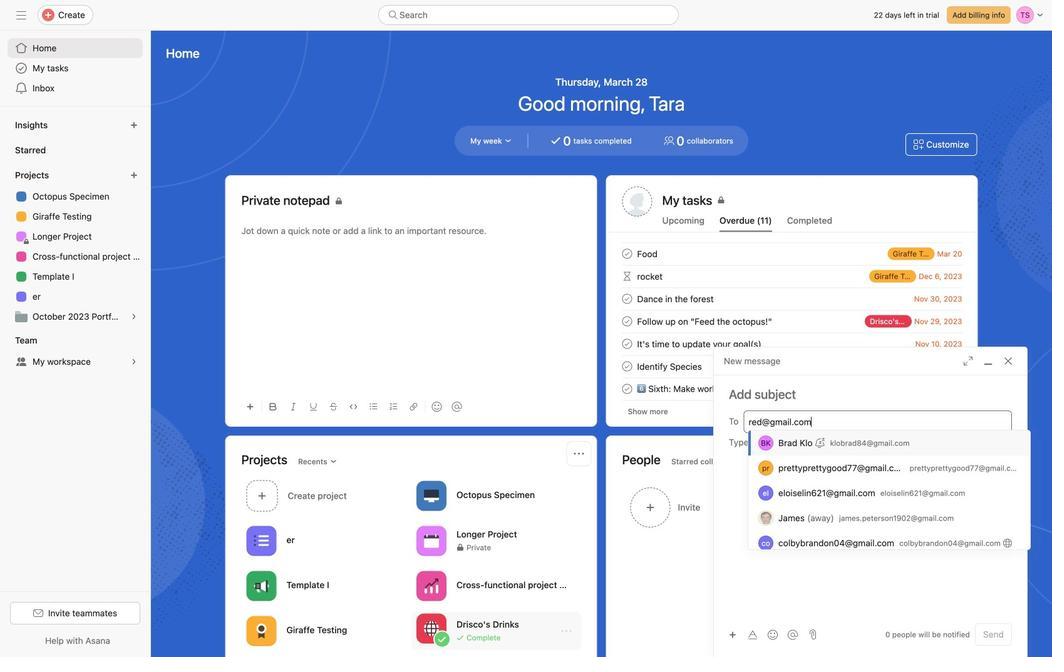 Task type: vqa. For each thing, say whether or not it's contained in the screenshot.
Board link
no



Task type: describe. For each thing, give the bounding box(es) containing it.
code image
[[350, 404, 357, 411]]

0 vertical spatial toolbar
[[242, 393, 581, 421]]

underline image
[[310, 404, 317, 411]]

link image
[[410, 404, 418, 411]]

calendar image
[[424, 534, 439, 549]]

Type the name of a team, a project, or people text field
[[749, 415, 1006, 430]]

1 mark complete image from the top
[[620, 247, 635, 262]]

projects element
[[0, 164, 150, 330]]

insert an object image for the bold icon
[[247, 404, 254, 411]]

expand popout to full screen image
[[964, 357, 974, 367]]

computer image
[[424, 489, 439, 504]]

graph image
[[424, 579, 439, 594]]

new project or portfolio image
[[130, 172, 138, 179]]

dependencies image
[[620, 269, 635, 284]]

insert an object image for emoji icon
[[729, 632, 737, 639]]

numbered list image
[[390, 404, 398, 411]]

4 mark complete checkbox from the top
[[620, 382, 635, 397]]

2 mark complete image from the top
[[620, 337, 635, 352]]

see details, my workspace image
[[130, 358, 138, 366]]

list image
[[254, 534, 269, 549]]

1 mark complete checkbox from the top
[[620, 247, 635, 262]]

0 horizontal spatial at mention image
[[452, 402, 462, 412]]



Task type: locate. For each thing, give the bounding box(es) containing it.
0 vertical spatial mark complete image
[[620, 247, 635, 262]]

global element
[[0, 31, 150, 106]]

bold image
[[270, 404, 277, 411]]

italics image
[[290, 404, 297, 411]]

globe image
[[424, 622, 439, 637]]

new insights image
[[130, 122, 138, 129]]

1 vertical spatial mark complete image
[[620, 337, 635, 352]]

at mention image right link image
[[452, 402, 462, 412]]

at mention image
[[452, 402, 462, 412], [788, 631, 798, 641]]

1 horizontal spatial at mention image
[[788, 631, 798, 641]]

megaphone image
[[254, 579, 269, 594]]

3 mark complete image from the top
[[620, 382, 635, 397]]

2 vertical spatial mark complete image
[[620, 382, 635, 397]]

mark complete image
[[620, 292, 635, 307], [620, 337, 635, 352], [620, 359, 635, 374]]

1 vertical spatial at mention image
[[788, 631, 798, 641]]

1 vertical spatial mark complete checkbox
[[620, 337, 635, 352]]

list box
[[378, 5, 679, 25]]

2 mark complete checkbox from the top
[[620, 314, 635, 329]]

see details, october 2023 portfolio image
[[130, 313, 138, 321]]

close image
[[1004, 357, 1014, 367]]

1 vertical spatial insert an object image
[[729, 632, 737, 639]]

3 mark complete checkbox from the top
[[620, 359, 635, 374]]

emoji image
[[768, 631, 778, 641]]

toolbar
[[242, 393, 581, 421], [724, 626, 804, 644]]

1 vertical spatial mark complete image
[[620, 314, 635, 329]]

insert an object image
[[247, 404, 254, 411], [729, 632, 737, 639]]

0 horizontal spatial insert an object image
[[247, 404, 254, 411]]

Mark complete checkbox
[[620, 292, 635, 307], [620, 337, 635, 352]]

0 vertical spatial insert an object image
[[247, 404, 254, 411]]

1 mark complete checkbox from the top
[[620, 292, 635, 307]]

Add subject text field
[[714, 386, 1028, 404]]

add profile photo image
[[622, 187, 653, 217]]

0 vertical spatial at mention image
[[452, 402, 462, 412]]

insert an object image left the bold icon
[[247, 404, 254, 411]]

0 vertical spatial mark complete image
[[620, 292, 635, 307]]

0 horizontal spatial toolbar
[[242, 393, 581, 421]]

2 vertical spatial mark complete image
[[620, 359, 635, 374]]

mark complete image
[[620, 247, 635, 262], [620, 314, 635, 329], [620, 382, 635, 397]]

1 mark complete image from the top
[[620, 292, 635, 307]]

1 horizontal spatial toolbar
[[724, 626, 804, 644]]

hide sidebar image
[[16, 10, 26, 20]]

strikethrough image
[[330, 404, 337, 411]]

Mark complete checkbox
[[620, 247, 635, 262], [620, 314, 635, 329], [620, 359, 635, 374], [620, 382, 635, 397]]

1 horizontal spatial insert an object image
[[729, 632, 737, 639]]

minimize image
[[984, 357, 994, 367]]

bulleted list image
[[370, 404, 377, 411]]

list item
[[607, 243, 978, 265], [607, 265, 978, 288], [607, 288, 978, 310], [607, 310, 978, 333], [607, 333, 978, 356], [607, 356, 978, 378], [242, 477, 412, 516], [412, 613, 582, 651]]

1 vertical spatial toolbar
[[724, 626, 804, 644]]

ribbon image
[[254, 624, 269, 639]]

at mention image right emoji icon
[[788, 631, 798, 641]]

2 mark complete checkbox from the top
[[620, 337, 635, 352]]

formatting image
[[748, 631, 758, 641]]

teams element
[[0, 330, 150, 375]]

0 vertical spatial mark complete checkbox
[[620, 292, 635, 307]]

dialog
[[714, 348, 1028, 658]]

2 mark complete image from the top
[[620, 314, 635, 329]]

insert an object image left formatting image
[[729, 632, 737, 639]]

3 mark complete image from the top
[[620, 359, 635, 374]]



